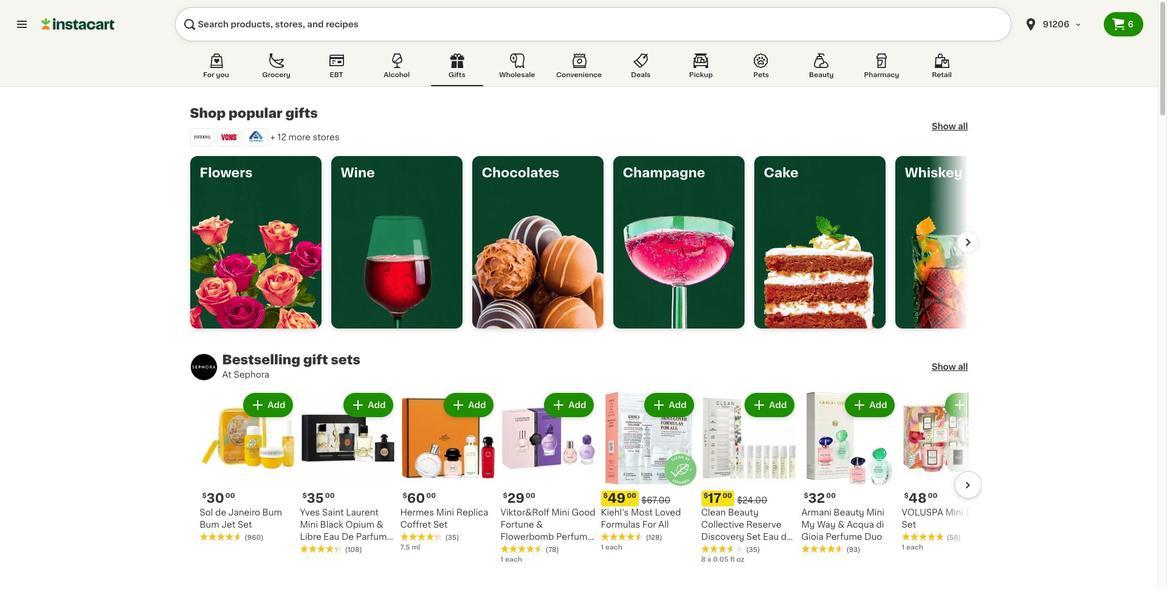 Task type: vqa. For each thing, say whether or not it's contained in the screenshot.


Task type: locate. For each thing, give the bounding box(es) containing it.
beauty down $24.00
[[728, 509, 759, 518]]

0 horizontal spatial 1
[[501, 557, 504, 564]]

1 down formulas
[[601, 545, 604, 552]]

2 product group from the left
[[300, 391, 396, 556]]

$ up the sol
[[202, 493, 207, 500]]

gifts
[[286, 107, 318, 120]]

$ 29 00
[[503, 493, 536, 505]]

yves
[[300, 509, 320, 518]]

3 00 from the left
[[427, 493, 436, 500]]

mini inside viktor&rolf mini good fortune & flowerbomb perfume set
[[552, 509, 570, 518]]

(93)
[[847, 547, 861, 554]]

1 vertical spatial de
[[781, 533, 792, 542]]

1 horizontal spatial (35)
[[747, 547, 760, 554]]

2 add from the left
[[368, 401, 386, 410]]

1 vertical spatial show
[[932, 363, 956, 372]]

each for 48
[[907, 545, 924, 552]]

1 product group from the left
[[200, 391, 295, 544]]

6 button
[[1104, 12, 1144, 36]]

for inside the kiehl's most loved formulas for all
[[643, 521, 657, 530]]

0 horizontal spatial de
[[215, 509, 226, 518]]

tab panel
[[176, 106, 1032, 590]]

0 horizontal spatial each
[[505, 557, 522, 564]]

0 vertical spatial de
[[215, 509, 226, 518]]

product group containing 30
[[200, 391, 295, 544]]

1 each down the voluspa
[[902, 545, 924, 552]]

$ inside $ 30 00
[[202, 493, 207, 500]]

de right the sol
[[215, 509, 226, 518]]

1 vertical spatial for
[[643, 521, 657, 530]]

1 eau from the left
[[324, 533, 340, 542]]

00 for 60
[[427, 493, 436, 500]]

1 vertical spatial (35)
[[747, 547, 760, 554]]

2 show from the top
[[932, 363, 956, 372]]

0 horizontal spatial parfum
[[356, 533, 387, 542]]

00 inside $ 60 00
[[427, 493, 436, 500]]

bum down the sol
[[200, 521, 219, 530]]

product group containing 49
[[601, 391, 697, 553]]

alcohol
[[384, 72, 410, 78]]

laurent
[[346, 509, 379, 518]]

2 horizontal spatial 1
[[902, 545, 905, 552]]

(960)
[[245, 535, 264, 542]]

beauty up acqua
[[834, 509, 865, 518]]

$ up viktor&rolf
[[503, 493, 508, 500]]

60
[[407, 493, 425, 505]]

show all link
[[932, 120, 969, 133], [932, 361, 969, 373]]

de down reserve
[[781, 533, 792, 542]]

5 product group from the left
[[601, 391, 697, 553]]

gifts
[[449, 72, 466, 78]]

1 & from the left
[[377, 521, 384, 530]]

0 vertical spatial bum
[[263, 509, 282, 518]]

all for show all link related to tile list cards carousel element
[[959, 122, 969, 131]]

add button for 32
[[847, 395, 894, 417]]

$ for 49
[[604, 493, 608, 500]]

x
[[708, 557, 712, 564]]

add for 29
[[569, 401, 587, 410]]

instacart image
[[41, 17, 114, 32]]

gift
[[303, 354, 328, 367]]

7 00 from the left
[[827, 493, 836, 500]]

duo down the "libre"
[[300, 546, 318, 554]]

1 $ from the left
[[202, 493, 207, 500]]

2 horizontal spatial &
[[838, 521, 845, 530]]

1 each for 29
[[501, 557, 522, 564]]

mini down yves
[[300, 521, 318, 530]]

4 00 from the left
[[526, 493, 536, 500]]

00 right 32
[[827, 493, 836, 500]]

& inside viktor&rolf mini good fortune & flowerbomb perfume set
[[536, 521, 543, 530]]

0 horizontal spatial for
[[203, 72, 215, 78]]

$ inside $ 29 00
[[503, 493, 508, 500]]

3 add button from the left
[[445, 395, 492, 417]]

2 $ from the left
[[303, 493, 307, 500]]

3 $ from the left
[[403, 493, 407, 500]]

& right opium
[[377, 521, 384, 530]]

★★★★★
[[200, 533, 242, 542], [200, 533, 242, 542], [401, 533, 443, 542], [401, 533, 443, 542], [601, 533, 644, 542], [601, 533, 644, 542], [902, 533, 945, 542], [902, 533, 945, 542], [300, 546, 343, 554], [300, 546, 343, 554], [501, 546, 543, 554], [501, 546, 543, 554], [702, 546, 744, 554], [702, 546, 744, 554], [802, 546, 844, 554], [802, 546, 844, 554]]

0 vertical spatial show
[[932, 122, 956, 131]]

00 for 49
[[627, 493, 637, 500]]

mini up the di
[[867, 509, 885, 518]]

tab panel containing shop popular gifts
[[176, 106, 1032, 590]]

00 right 35 at the bottom left of page
[[325, 493, 335, 500]]

00 right 60 in the left bottom of the page
[[427, 493, 436, 500]]

+ 12 more stores
[[270, 133, 340, 142]]

1 perfume from the left
[[556, 533, 593, 542]]

product group containing 48
[[902, 391, 998, 553]]

0 horizontal spatial (35)
[[446, 535, 459, 542]]

0 horizontal spatial &
[[377, 521, 384, 530]]

1 horizontal spatial 1
[[601, 545, 604, 552]]

8 add from the left
[[970, 401, 988, 410]]

8 $ from the left
[[905, 493, 909, 500]]

mini inside voluspa mini candle set
[[946, 509, 964, 518]]

$ 49 00
[[604, 493, 637, 505]]

0 vertical spatial parfum
[[356, 533, 387, 542]]

00 inside $ 48 00
[[928, 493, 938, 500]]

7 $ from the left
[[804, 493, 809, 500]]

$ for 30
[[202, 493, 207, 500]]

00 inside $ 29 00
[[526, 493, 536, 500]]

each down the voluspa
[[907, 545, 924, 552]]

2 perfume from the left
[[826, 533, 863, 542]]

set down janeiro
[[238, 521, 252, 530]]

2 add button from the left
[[345, 395, 392, 417]]

1 add from the left
[[268, 401, 286, 410]]

1 horizontal spatial parfum
[[702, 546, 732, 554]]

00 inside $ 32 00
[[827, 493, 836, 500]]

1 for 29
[[501, 557, 504, 564]]

4 add button from the left
[[546, 395, 593, 417]]

00 for 32
[[827, 493, 836, 500]]

8 add button from the left
[[947, 395, 994, 417]]

vons logo image
[[220, 128, 238, 147]]

set inside hermes mini replica coffret set
[[433, 521, 448, 530]]

91206 button
[[1017, 7, 1104, 41], [1024, 7, 1097, 41]]

00
[[226, 493, 235, 500], [325, 493, 335, 500], [427, 493, 436, 500], [526, 493, 536, 500], [627, 493, 637, 500], [723, 493, 733, 500], [827, 493, 836, 500], [928, 493, 938, 500]]

None search field
[[175, 7, 1012, 41]]

parfum up 0.05
[[702, 546, 732, 554]]

perfume inside armani beauty mini my way & acqua di gioia perfume duo
[[826, 533, 863, 542]]

champagne
[[623, 167, 706, 179]]

mini up (58)
[[946, 509, 964, 518]]

7 product group from the left
[[802, 391, 897, 556]]

1 horizontal spatial duo
[[865, 533, 883, 542]]

4 product group from the left
[[501, 391, 596, 566]]

perfume up (93)
[[826, 533, 863, 542]]

$ inside $ 35 00
[[303, 493, 307, 500]]

2 horizontal spatial 1 each
[[902, 545, 924, 552]]

sol de janeiro bum bum jet set
[[200, 509, 282, 530]]

6 00 from the left
[[723, 493, 733, 500]]

0 horizontal spatial bum
[[200, 521, 219, 530]]

(108)
[[345, 547, 362, 554]]

$ 48 00
[[905, 493, 938, 505]]

1 horizontal spatial for
[[643, 521, 657, 530]]

beauty
[[810, 72, 834, 78], [728, 509, 759, 518], [834, 509, 865, 518]]

good
[[572, 509, 596, 518]]

00 right the 48
[[928, 493, 938, 500]]

00 for 17
[[723, 493, 733, 500]]

for up the "(128)"
[[643, 521, 657, 530]]

00 inside $ 30 00
[[226, 493, 235, 500]]

1 vertical spatial show all
[[932, 363, 969, 372]]

0 vertical spatial (35)
[[446, 535, 459, 542]]

5 $ from the left
[[604, 493, 608, 500]]

2 & from the left
[[536, 521, 543, 530]]

4 $ from the left
[[503, 493, 508, 500]]

shop popular gifts
[[190, 107, 318, 120]]

0 vertical spatial show all
[[932, 122, 969, 131]]

0 horizontal spatial duo
[[300, 546, 318, 554]]

2 show all link from the top
[[932, 361, 969, 373]]

0 vertical spatial all
[[959, 122, 969, 131]]

(128)
[[646, 535, 663, 542]]

add
[[268, 401, 286, 410], [368, 401, 386, 410], [468, 401, 486, 410], [569, 401, 587, 410], [669, 401, 687, 410], [770, 401, 787, 410], [870, 401, 888, 410], [970, 401, 988, 410]]

for inside for you 'button'
[[203, 72, 215, 78]]

4 add from the left
[[569, 401, 587, 410]]

bum right janeiro
[[263, 509, 282, 518]]

1 show all from the top
[[932, 122, 969, 131]]

1 horizontal spatial &
[[536, 521, 543, 530]]

35
[[307, 493, 324, 505]]

00 right 30 on the left bottom
[[226, 493, 235, 500]]

add for 30
[[268, 401, 286, 410]]

$ 35 00
[[303, 493, 335, 505]]

1 horizontal spatial eau
[[763, 533, 779, 542]]

kiehl's
[[601, 509, 629, 518]]

$ up the voluspa
[[905, 493, 909, 500]]

$67.00
[[642, 497, 671, 505]]

pets button
[[736, 51, 788, 86]]

set down the flowerbomb
[[501, 546, 515, 554]]

$ inside $ 48 00
[[905, 493, 909, 500]]

0 horizontal spatial eau
[[324, 533, 340, 542]]

1 vertical spatial show all link
[[932, 361, 969, 373]]

0 vertical spatial duo
[[865, 533, 883, 542]]

$ up hermes
[[403, 493, 407, 500]]

5 add from the left
[[669, 401, 687, 410]]

2 show all from the top
[[932, 363, 969, 372]]

each down the flowerbomb
[[505, 557, 522, 564]]

$
[[202, 493, 207, 500], [303, 493, 307, 500], [403, 493, 407, 500], [503, 493, 508, 500], [604, 493, 608, 500], [704, 493, 708, 500], [804, 493, 809, 500], [905, 493, 909, 500]]

1 down the flowerbomb
[[501, 557, 504, 564]]

show all link for tile list cards carousel element
[[932, 120, 969, 133]]

mini for 48
[[946, 509, 964, 518]]

for left the you in the top left of the page
[[203, 72, 215, 78]]

mini left good
[[552, 509, 570, 518]]

add button for 30
[[245, 395, 292, 417]]

1 00 from the left
[[226, 493, 235, 500]]

8 00 from the left
[[928, 493, 938, 500]]

00 for 30
[[226, 493, 235, 500]]

$ up 'kiehl's'
[[604, 493, 608, 500]]

perfume
[[556, 533, 593, 542], [826, 533, 863, 542]]

add button for 29
[[546, 395, 593, 417]]

deals button
[[615, 51, 667, 86]]

set right coffret
[[433, 521, 448, 530]]

1 down the voluspa
[[902, 545, 905, 552]]

$ up armani
[[804, 493, 809, 500]]

00 right 49
[[627, 493, 637, 500]]

alcohol button
[[371, 51, 423, 86]]

set up spray
[[747, 533, 761, 542]]

(35) down hermes mini replica coffret set
[[446, 535, 459, 542]]

product group
[[200, 391, 295, 544], [300, 391, 396, 556], [401, 391, 496, 553], [501, 391, 596, 566], [601, 391, 697, 553], [702, 391, 797, 566], [802, 391, 897, 556], [902, 391, 998, 553]]

add for 35
[[368, 401, 386, 410]]

5 00 from the left
[[627, 493, 637, 500]]

8 product group from the left
[[902, 391, 998, 553]]

1 each down the flowerbomb
[[501, 557, 522, 564]]

1 all from the top
[[959, 122, 969, 131]]

0 horizontal spatial 1 each
[[501, 557, 522, 564]]

1 each
[[601, 545, 623, 552], [902, 545, 924, 552], [501, 557, 522, 564]]

00 inside $ 17 00
[[723, 493, 733, 500]]

2 all from the top
[[959, 363, 969, 372]]

each down formulas
[[606, 545, 623, 552]]

yves saint laurent mini black opium & libre eau de parfum duo
[[300, 509, 387, 554]]

$ for 48
[[905, 493, 909, 500]]

3 product group from the left
[[401, 391, 496, 553]]

parfum down opium
[[356, 533, 387, 542]]

0 horizontal spatial perfume
[[556, 533, 593, 542]]

beauty for armani beauty mini my way & acqua di gioia perfume duo
[[834, 509, 865, 518]]

$ inside $ 32 00
[[804, 493, 809, 500]]

voluspa mini candle set
[[902, 509, 997, 530]]

flowers link
[[190, 156, 321, 329]]

& up the flowerbomb
[[536, 521, 543, 530]]

pharmacy button
[[856, 51, 908, 86]]

1 each down formulas
[[601, 545, 623, 552]]

$ for 35
[[303, 493, 307, 500]]

set down the voluspa
[[902, 521, 917, 530]]

stores
[[313, 133, 340, 142]]

0 vertical spatial for
[[203, 72, 215, 78]]

00 right 29
[[526, 493, 536, 500]]

grocery button
[[250, 51, 303, 86]]

(78)
[[546, 547, 559, 554]]

2 eau from the left
[[763, 533, 779, 542]]

00 inside $ 35 00
[[325, 493, 335, 500]]

7 add from the left
[[870, 401, 888, 410]]

$ for 32
[[804, 493, 809, 500]]

mini inside hermes mini replica coffret set
[[436, 509, 454, 518]]

beauty inside clean beauty collective reserve discovery set eau de parfum spray
[[728, 509, 759, 518]]

1 horizontal spatial bum
[[263, 509, 282, 518]]

32
[[809, 493, 826, 505]]

&
[[377, 521, 384, 530], [536, 521, 543, 530], [838, 521, 845, 530]]

(35) down reserve
[[747, 547, 760, 554]]

product group containing 32
[[802, 391, 897, 556]]

perfume inside viktor&rolf mini good fortune & flowerbomb perfume set
[[556, 533, 593, 542]]

set
[[238, 521, 252, 530], [433, 521, 448, 530], [902, 521, 917, 530], [747, 533, 761, 542], [501, 546, 515, 554]]

duo
[[865, 533, 883, 542], [300, 546, 318, 554]]

flowerbomb
[[501, 533, 554, 542]]

show all for show all link corresponding to the item carousel region
[[932, 363, 969, 372]]

6 $ from the left
[[704, 493, 708, 500]]

1 show from the top
[[932, 122, 956, 131]]

7 add button from the left
[[847, 395, 894, 417]]

00 right 17
[[723, 493, 733, 500]]

& inside yves saint laurent mini black opium & libre eau de parfum duo
[[377, 521, 384, 530]]

mini inside armani beauty mini my way & acqua di gioia perfume duo
[[867, 509, 885, 518]]

at
[[222, 371, 232, 380]]

0.05
[[713, 557, 729, 564]]

1 horizontal spatial perfume
[[826, 533, 863, 542]]

1 vertical spatial parfum
[[702, 546, 732, 554]]

parfum inside yves saint laurent mini black opium & libre eau de parfum duo
[[356, 533, 387, 542]]

1 add button from the left
[[245, 395, 292, 417]]

add button for 60
[[445, 395, 492, 417]]

loved
[[655, 509, 681, 518]]

libre
[[300, 533, 322, 542]]

1 horizontal spatial 1 each
[[601, 545, 623, 552]]

set inside the sol de janeiro bum bum jet set
[[238, 521, 252, 530]]

add button
[[245, 395, 292, 417], [345, 395, 392, 417], [445, 395, 492, 417], [546, 395, 593, 417], [646, 395, 693, 417], [746, 395, 793, 417], [847, 395, 894, 417], [947, 395, 994, 417]]

candle
[[966, 509, 997, 518]]

armani beauty mini my way & acqua di gioia perfume duo
[[802, 509, 885, 542]]

add button for 35
[[345, 395, 392, 417]]

3 add from the left
[[468, 401, 486, 410]]

1
[[601, 545, 604, 552], [902, 545, 905, 552], [501, 557, 504, 564]]

de
[[215, 509, 226, 518], [781, 533, 792, 542]]

item carousel region
[[176, 391, 998, 580]]

1 91206 button from the left
[[1017, 7, 1104, 41]]

1 show all link from the top
[[932, 120, 969, 133]]

91206
[[1043, 20, 1070, 29]]

$ up "clean"
[[704, 493, 708, 500]]

3 & from the left
[[838, 521, 845, 530]]

1 vertical spatial all
[[959, 363, 969, 372]]

perfume up (78)
[[556, 533, 593, 542]]

48
[[909, 493, 927, 505]]

0 vertical spatial show all link
[[932, 120, 969, 133]]

$ inside $ 49 00
[[604, 493, 608, 500]]

duo down the di
[[865, 533, 883, 542]]

eau down black
[[324, 533, 340, 542]]

00 inside $ 49 00
[[627, 493, 637, 500]]

$ inside $ 60 00
[[403, 493, 407, 500]]

mini for 60
[[436, 509, 454, 518]]

1 vertical spatial duo
[[300, 546, 318, 554]]

2 00 from the left
[[325, 493, 335, 500]]

6 product group from the left
[[702, 391, 797, 566]]

for you
[[203, 72, 229, 78]]

mini left replica on the left of page
[[436, 509, 454, 518]]

6 add button from the left
[[746, 395, 793, 417]]

eau down reserve
[[763, 533, 779, 542]]

2 horizontal spatial each
[[907, 545, 924, 552]]

$ for 29
[[503, 493, 508, 500]]

product group containing 35
[[300, 391, 396, 556]]

$ up yves
[[303, 493, 307, 500]]

beauty inside armani beauty mini my way & acqua di gioia perfume duo
[[834, 509, 865, 518]]

& right way
[[838, 521, 845, 530]]

12
[[278, 133, 286, 142]]

beauty right pets
[[810, 72, 834, 78]]

$ inside $ 17 00
[[704, 493, 708, 500]]

1 horizontal spatial de
[[781, 533, 792, 542]]



Task type: describe. For each thing, give the bounding box(es) containing it.
pets
[[754, 72, 769, 78]]

next image
[[961, 235, 976, 251]]

for you button
[[190, 51, 242, 86]]

chocolates link
[[472, 156, 604, 329]]

fl
[[731, 557, 735, 564]]

product group containing 29
[[501, 391, 596, 566]]

shop
[[190, 107, 226, 120]]

gioia
[[802, 533, 824, 542]]

gifts button
[[431, 51, 483, 86]]

7.5 ml
[[401, 545, 420, 552]]

wholesale
[[500, 72, 535, 78]]

grocery
[[262, 72, 291, 78]]

chocolates
[[482, 167, 560, 179]]

popular
[[229, 107, 283, 120]]

viktor&rolf mini good fortune & flowerbomb perfume set
[[501, 509, 596, 554]]

00 for 29
[[526, 493, 536, 500]]

ebt
[[330, 72, 343, 78]]

replica
[[457, 509, 489, 518]]

(35) for set
[[446, 535, 459, 542]]

tile list cards carousel element
[[185, 151, 1032, 334]]

wine
[[341, 167, 375, 179]]

more
[[289, 133, 311, 142]]

de inside the sol de janeiro bum bum jet set
[[215, 509, 226, 518]]

00 for 48
[[928, 493, 938, 500]]

pharmacy
[[865, 72, 900, 78]]

$49.00 original price: $67.00 element
[[601, 491, 697, 507]]

1 vertical spatial bum
[[200, 521, 219, 530]]

beauty button
[[796, 51, 848, 86]]

product group containing 17
[[702, 391, 797, 566]]

discovery
[[702, 533, 745, 542]]

sephora
[[234, 371, 269, 380]]

show all for show all link related to tile list cards carousel element
[[932, 122, 969, 131]]

my
[[802, 521, 815, 530]]

2 91206 button from the left
[[1024, 7, 1097, 41]]

17
[[708, 493, 722, 505]]

bestselling gift sets at sephora
[[222, 354, 361, 380]]

most
[[631, 509, 653, 518]]

$24.00
[[737, 497, 768, 505]]

ebt button
[[311, 51, 363, 86]]

$ 30 00
[[202, 493, 235, 505]]

show for show all link corresponding to the item carousel region
[[932, 363, 956, 372]]

set inside voluspa mini candle set
[[902, 521, 917, 530]]

$ 60 00
[[403, 493, 436, 505]]

+ 12 more stores link
[[190, 125, 340, 147]]

di
[[877, 521, 885, 530]]

6 add from the left
[[770, 401, 787, 410]]

deals
[[631, 72, 651, 78]]

parfum inside clean beauty collective reserve discovery set eau de parfum spray
[[702, 546, 732, 554]]

retail
[[932, 72, 952, 78]]

saint
[[322, 509, 344, 518]]

collective
[[702, 521, 745, 530]]

clean beauty collective reserve discovery set eau de parfum spray
[[702, 509, 792, 554]]

$ for 17
[[704, 493, 708, 500]]

all
[[659, 521, 669, 530]]

bestselling
[[222, 354, 301, 367]]

beauty for clean beauty collective reserve discovery set eau de parfum spray
[[728, 509, 759, 518]]

mini inside yves saint laurent mini black opium & libre eau de parfum duo
[[300, 521, 318, 530]]

30
[[207, 493, 224, 505]]

product group containing 60
[[401, 391, 496, 553]]

29
[[508, 493, 525, 505]]

add for 32
[[870, 401, 888, 410]]

pickup
[[690, 72, 713, 78]]

$17.00 original price: $24.00 element
[[702, 491, 797, 507]]

49
[[608, 493, 626, 505]]

voluspa
[[902, 509, 944, 518]]

coffret
[[401, 521, 431, 530]]

acqua
[[847, 521, 875, 530]]

janeiro
[[229, 509, 260, 518]]

sol
[[200, 509, 213, 518]]

eau inside yves saint laurent mini black opium & libre eau de parfum duo
[[324, 533, 340, 542]]

8
[[702, 557, 706, 564]]

pavilions logo image
[[193, 128, 211, 147]]

show for show all link related to tile list cards carousel element
[[932, 122, 956, 131]]

beauty inside button
[[810, 72, 834, 78]]

you
[[216, 72, 229, 78]]

add button for 48
[[947, 395, 994, 417]]

(35) for discovery
[[747, 547, 760, 554]]

retail button
[[916, 51, 969, 86]]

00 for 35
[[325, 493, 335, 500]]

duo inside armani beauty mini my way & acqua di gioia perfume duo
[[865, 533, 883, 542]]

add for 60
[[468, 401, 486, 410]]

oz
[[737, 557, 745, 564]]

5 add button from the left
[[646, 395, 693, 417]]

eau inside clean beauty collective reserve discovery set eau de parfum spray
[[763, 533, 779, 542]]

+
[[270, 133, 276, 142]]

reserve
[[747, 521, 782, 530]]

1 horizontal spatial each
[[606, 545, 623, 552]]

albertsons logo image
[[247, 128, 265, 147]]

hermes mini replica coffret set
[[401, 509, 489, 530]]

wholesale button
[[491, 51, 544, 86]]

sephora image
[[190, 354, 217, 381]]

each for 29
[[505, 557, 522, 564]]

viktor&rolf
[[501, 509, 550, 518]]

6
[[1129, 20, 1134, 29]]

cake
[[764, 167, 799, 179]]

mini for 29
[[552, 509, 570, 518]]

de
[[342, 533, 354, 542]]

champagne link
[[613, 156, 745, 329]]

all for show all link corresponding to the item carousel region
[[959, 363, 969, 372]]

$ 17 00
[[704, 493, 733, 505]]

spray
[[735, 546, 759, 554]]

add for 48
[[970, 401, 988, 410]]

whiskey link
[[896, 156, 1027, 329]]

set inside clean beauty collective reserve discovery set eau de parfum spray
[[747, 533, 761, 542]]

duo inside yves saint laurent mini black opium & libre eau de parfum duo
[[300, 546, 318, 554]]

black
[[320, 521, 344, 530]]

flowers
[[200, 167, 253, 179]]

8 x 0.05 fl oz
[[702, 557, 745, 564]]

1 for 48
[[902, 545, 905, 552]]

show all link for the item carousel region
[[932, 361, 969, 373]]

convenience
[[556, 72, 602, 78]]

1 each for 48
[[902, 545, 924, 552]]

convenience button
[[552, 51, 607, 86]]

pickup button
[[675, 51, 728, 86]]

wine link
[[331, 156, 463, 329]]

shop categories tab list
[[190, 51, 969, 86]]

Search field
[[175, 7, 1012, 41]]

& inside armani beauty mini my way & acqua di gioia perfume duo
[[838, 521, 845, 530]]

sets
[[331, 354, 361, 367]]

set inside viktor&rolf mini good fortune & flowerbomb perfume set
[[501, 546, 515, 554]]

(58)
[[947, 535, 961, 542]]

de inside clean beauty collective reserve discovery set eau de parfum spray
[[781, 533, 792, 542]]

$ for 60
[[403, 493, 407, 500]]

ml
[[412, 545, 420, 552]]

jet
[[222, 521, 236, 530]]



